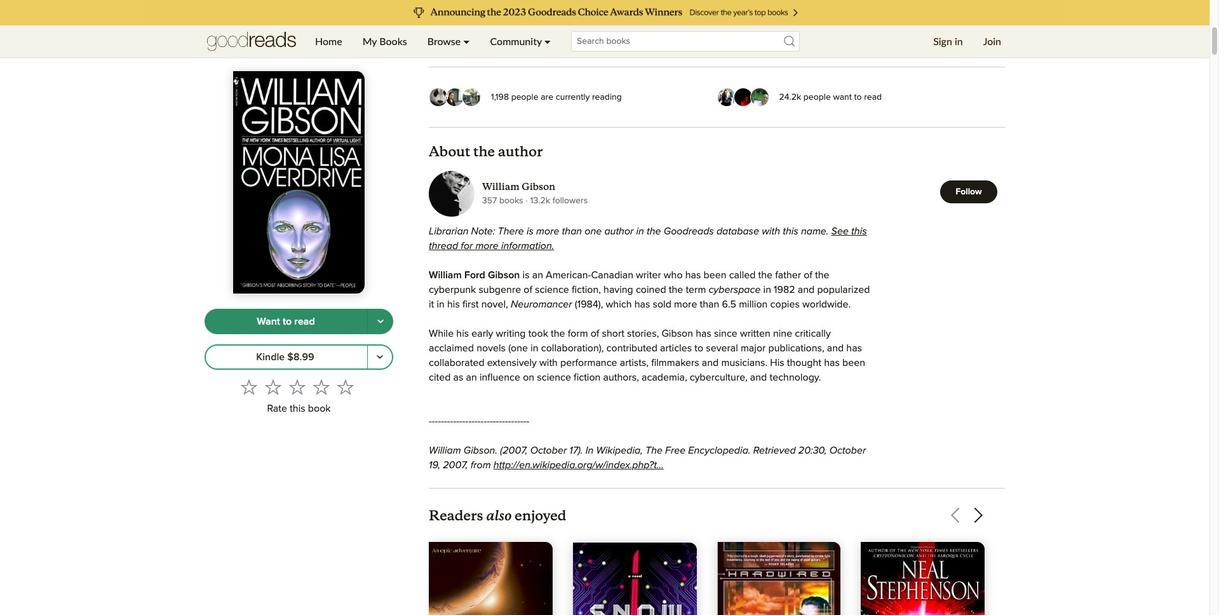 Task type: vqa. For each thing, say whether or not it's contained in the screenshot.
and
yes



Task type: locate. For each thing, give the bounding box(es) containing it.
0 horizontal spatial people
[[511, 93, 539, 101]]

this for see this thread for more information.
[[852, 226, 867, 237]]

rate 2 out of 5 image
[[265, 379, 281, 395]]

called
[[730, 270, 756, 280]]

1 vertical spatial science
[[537, 373, 571, 383]]

this right see
[[852, 226, 867, 237]]

to inside 'while his early writing took the form of short stories, gibson has since written nine critically acclaimed novels (one in collaboration), contributed articles to several major publications, and has collaborated extensively with performance artists, filmmakers and musicians. his thought has been cited as an influence on science fiction authors, academia, cyberculture, and technology.'
[[695, 343, 704, 353]]

retrieved
[[754, 446, 796, 456]]

william up cyberpunk on the top left of page
[[429, 270, 462, 280]]

rate
[[267, 404, 287, 414]]

0 vertical spatial read
[[865, 93, 882, 101]]

william gibson
[[482, 180, 556, 192]]

of inside 'while his early writing took the form of short stories, gibson has since written nine critically acclaimed novels (one in collaboration), contributed articles to several major publications, and has collaborated extensively with performance artists, filmmakers and musicians. his thought has been cited as an influence on science fiction authors, academia, cyberculture, and technology.'
[[591, 329, 600, 339]]

author up william gibson
[[498, 143, 543, 160]]

gibson up the articles
[[662, 329, 694, 339]]

more inside see this thread for more information.
[[476, 241, 499, 251]]

sign in
[[934, 35, 963, 47]]

october right 20:30,
[[830, 446, 867, 456]]

reading
[[592, 93, 622, 101]]

2 horizontal spatial this
[[852, 226, 867, 237]]

24.2k
[[780, 93, 802, 101]]

0 horizontal spatial author
[[498, 143, 543, 160]]

join
[[984, 35, 1002, 47]]

want
[[257, 316, 280, 327]]

4 book cover image from the left
[[573, 543, 697, 615]]

fiction
[[574, 373, 601, 383]]

1 vertical spatial is
[[523, 270, 530, 280]]

0 vertical spatial of
[[804, 270, 813, 280]]

is
[[527, 226, 534, 237], [523, 270, 530, 280]]

5 - from the left
[[441, 416, 444, 427]]

gibson up subgenre
[[488, 270, 520, 280]]

25 - from the left
[[502, 416, 505, 427]]

1 vertical spatial to
[[283, 316, 292, 327]]

been
[[704, 270, 727, 280], [843, 358, 866, 368]]

0 horizontal spatial of
[[524, 285, 533, 295]]

book
[[308, 404, 331, 414]]

librarian note: there is more than one author in the goodreads database with this name.
[[429, 226, 832, 237]]

worldwide.
[[803, 299, 851, 310]]

form
[[568, 329, 588, 339]]

more for information.
[[476, 241, 499, 251]]

about the author
[[429, 143, 543, 160]]

0 horizontal spatial to
[[283, 316, 292, 327]]

2 horizontal spatial gibson
[[662, 329, 694, 339]]

in down took
[[531, 343, 539, 353]]

has inside is an american-canadian writer who has been called the father of the cyberpunk subgenre of science fiction, having coined the term
[[686, 270, 701, 280]]

2 ▾ from the left
[[545, 35, 551, 47]]

0 vertical spatial an
[[532, 270, 543, 280]]

this inside see this thread for more information.
[[852, 226, 867, 237]]

people for 24.2k
[[804, 93, 831, 101]]

20:30,
[[799, 446, 827, 456]]

novel,
[[482, 299, 508, 310]]

readers
[[429, 507, 484, 524]]

2 vertical spatial william
[[429, 446, 461, 456]]

1 people from the left
[[511, 93, 539, 101]]

16 - from the left
[[475, 416, 478, 427]]

who
[[664, 270, 683, 280]]

0 vertical spatial with
[[762, 226, 781, 237]]

and right 1982
[[798, 285, 815, 295]]

his
[[447, 299, 460, 310], [457, 329, 469, 339]]

people for 1,198
[[511, 93, 539, 101]]

11 - from the left
[[460, 416, 463, 427]]

american-
[[546, 270, 591, 280]]

enjoyed
[[515, 507, 567, 524]]

book cover image
[[429, 542, 553, 615], [717, 542, 841, 615], [861, 542, 985, 615], [573, 543, 697, 615]]

▾ for community ▾
[[545, 35, 551, 47]]

also
[[487, 505, 512, 524]]

free
[[666, 446, 686, 456]]

with down collaboration),
[[540, 358, 558, 368]]

1 horizontal spatial ▾
[[545, 35, 551, 47]]

1 vertical spatial more
[[476, 241, 499, 251]]

is up information.
[[527, 226, 534, 237]]

the up popularized
[[816, 270, 830, 280]]

1 horizontal spatial been
[[843, 358, 866, 368]]

science inside 'while his early writing took the form of short stories, gibson has since written nine critically acclaimed novels (one in collaboration), contributed articles to several major publications, and has collaborated extensively with performance artists, filmmakers and musicians. his thought has been cited as an influence on science fiction authors, academia, cyberculture, and technology.'
[[537, 373, 571, 383]]

about
[[429, 143, 471, 160]]

nine
[[774, 329, 793, 339]]

william gibson link
[[482, 180, 588, 193]]

2 vertical spatial more
[[674, 299, 698, 310]]

▾ left & at the top of the page
[[464, 35, 470, 47]]

1 horizontal spatial to
[[695, 343, 704, 353]]

coined
[[636, 285, 667, 295]]

of up neuromancer
[[524, 285, 533, 295]]

home link
[[305, 25, 353, 57]]

32 - from the left
[[524, 416, 527, 427]]

science up neuromancer
[[535, 285, 569, 295]]

0 vertical spatial to
[[855, 93, 862, 101]]

as
[[454, 373, 464, 383]]

to inside button
[[283, 316, 292, 327]]

33 - from the left
[[527, 416, 530, 427]]

1 vertical spatial with
[[540, 358, 558, 368]]

in
[[955, 35, 963, 47], [637, 226, 645, 237], [764, 285, 772, 295], [437, 299, 445, 310], [531, 343, 539, 353]]

in
[[586, 446, 594, 456]]

0 vertical spatial his
[[447, 299, 460, 310]]

more down note:
[[476, 241, 499, 251]]

0 horizontal spatial been
[[704, 270, 727, 280]]

community ▾ link
[[480, 25, 561, 57]]

&
[[481, 39, 486, 48]]

0 vertical spatial is
[[527, 226, 534, 237]]

1 horizontal spatial of
[[591, 329, 600, 339]]

read up $8.99
[[295, 316, 315, 327]]

his down cyberpunk on the top left of page
[[447, 299, 460, 310]]

been inside is an american-canadian writer who has been called the father of the cyberpunk subgenre of science fiction, having coined the term
[[704, 270, 727, 280]]

cited
[[429, 373, 451, 383]]

1 vertical spatial his
[[457, 329, 469, 339]]

http://en.wikipedia.org/w/index.php?t... link
[[494, 460, 664, 470]]

in right it
[[437, 299, 445, 310]]

this left name.
[[783, 226, 799, 237]]

read inside button
[[295, 316, 315, 327]]

7 - from the left
[[447, 416, 450, 427]]

1 vertical spatial been
[[843, 358, 866, 368]]

academia,
[[642, 373, 688, 383]]

has
[[686, 270, 701, 280], [635, 299, 651, 310], [696, 329, 712, 339], [847, 343, 863, 353], [825, 358, 840, 368]]

rate this book element
[[205, 375, 393, 419]]

an
[[532, 270, 543, 280], [466, 373, 477, 383]]

2 vertical spatial gibson
[[662, 329, 694, 339]]

24.2k people want to read
[[780, 93, 882, 101]]

my
[[363, 35, 377, 47]]

fiction,
[[572, 285, 601, 295]]

novels
[[477, 343, 506, 353]]

gibson up '13.2k' on the left
[[522, 180, 556, 192]]

the right took
[[551, 329, 565, 339]]

an up neuromancer
[[532, 270, 543, 280]]

has right thought
[[825, 358, 840, 368]]

is down information.
[[523, 270, 530, 280]]

9 - from the left
[[453, 416, 457, 427]]

1 ▾ from the left
[[464, 35, 470, 47]]

2 - from the left
[[432, 416, 435, 427]]

1 vertical spatial an
[[466, 373, 477, 383]]

of right 'form'
[[591, 329, 600, 339]]

author
[[498, 143, 543, 160], [605, 226, 634, 237]]

critically
[[795, 329, 831, 339]]

0 horizontal spatial this
[[290, 404, 306, 414]]

has down coined
[[635, 299, 651, 310]]

1 vertical spatial read
[[295, 316, 315, 327]]

1 vertical spatial author
[[605, 226, 634, 237]]

1 horizontal spatial an
[[532, 270, 543, 280]]

more up information.
[[537, 226, 560, 237]]

has down worldwide.
[[847, 343, 863, 353]]

0 horizontal spatial an
[[466, 373, 477, 383]]

in right sign
[[955, 35, 963, 47]]

people left are
[[511, 93, 539, 101]]

october left 17).
[[531, 446, 567, 456]]

0 horizontal spatial more
[[476, 241, 499, 251]]

authors,
[[604, 373, 639, 383]]

1 horizontal spatial with
[[762, 226, 781, 237]]

been right thought
[[843, 358, 866, 368]]

0 horizontal spatial ▾
[[464, 35, 470, 47]]

0 horizontal spatial gibson
[[488, 270, 520, 280]]

science inside is an american-canadian writer who has been called the father of the cyberpunk subgenre of science fiction, having coined the term
[[535, 285, 569, 295]]

see
[[832, 226, 849, 237]]

4 - from the left
[[438, 416, 441, 427]]

first published june 1, 1988
[[429, 6, 536, 15]]

want
[[834, 93, 852, 101]]

and
[[798, 285, 815, 295], [827, 343, 844, 353], [702, 358, 719, 368], [751, 373, 767, 383]]

browse ▾
[[428, 35, 470, 47]]

william up '19,'
[[429, 446, 461, 456]]

1 horizontal spatial people
[[804, 93, 831, 101]]

more
[[537, 226, 560, 237], [476, 241, 499, 251], [674, 299, 698, 310]]

10 - from the left
[[457, 416, 460, 427]]

13 - from the left
[[466, 416, 469, 427]]

1 horizontal spatial gibson
[[522, 180, 556, 192]]

this right rate
[[290, 404, 306, 414]]

gibson
[[522, 180, 556, 192], [488, 270, 520, 280], [662, 329, 694, 339]]

are
[[541, 93, 554, 101]]

2 vertical spatial of
[[591, 329, 600, 339]]

28 - from the left
[[511, 416, 514, 427]]

read right want
[[865, 93, 882, 101]]

popularized
[[818, 285, 870, 295]]

0 horizontal spatial october
[[531, 446, 567, 456]]

14 - from the left
[[469, 416, 472, 427]]

26 - from the left
[[505, 416, 508, 427]]

librarian
[[429, 226, 469, 237]]

rate 3 out of 5 image
[[289, 379, 305, 395]]

1,198 people are currently reading
[[491, 93, 622, 101]]

2 vertical spatial to
[[695, 343, 704, 353]]

william inside william gibson. (2007, october 17). in wikipedia, the free encyclopedia. retrieved 20:30, october 19, 2007, from
[[429, 446, 461, 456]]

▾ for browse ▾
[[464, 35, 470, 47]]

of right father
[[804, 270, 813, 280]]

than left one
[[562, 226, 582, 237]]

than left 6.5
[[700, 299, 720, 310]]

▾ right community
[[545, 35, 551, 47]]

his
[[771, 358, 785, 368]]

2 october from the left
[[830, 446, 867, 456]]

science right on
[[537, 373, 571, 383]]

an inside 'while his early writing took the form of short stories, gibson has since written nine critically acclaimed novels (one in collaboration), contributed articles to several major publications, and has collaborated extensively with performance artists, filmmakers and musicians. his thought has been cited as an influence on science fiction authors, academia, cyberculture, and technology.'
[[466, 373, 477, 383]]

0 vertical spatial science
[[535, 285, 569, 295]]

his inside 'while his early writing took the form of short stories, gibson has since written nine critically acclaimed novels (one in collaboration), contributed articles to several major publications, and has collaborated extensively with performance artists, filmmakers and musicians. his thought has been cited as an influence on science fiction authors, academia, cyberculture, and technology.'
[[457, 329, 469, 339]]

has up term
[[686, 270, 701, 280]]

2 horizontal spatial to
[[855, 93, 862, 101]]

Search by book title or ISBN text field
[[571, 31, 800, 51]]

see this thread for more information.
[[429, 226, 867, 251]]

more down term
[[674, 299, 698, 310]]

thought
[[787, 358, 822, 368]]

million
[[739, 299, 768, 310]]

more for than
[[537, 226, 560, 237]]

0 horizontal spatial than
[[562, 226, 582, 237]]

2 horizontal spatial of
[[804, 270, 813, 280]]

1 horizontal spatial author
[[605, 226, 634, 237]]

13.2k followers
[[531, 196, 588, 205]]

3 - from the left
[[435, 416, 438, 427]]

0 vertical spatial william
[[482, 180, 520, 192]]

read
[[865, 93, 882, 101], [295, 316, 315, 327]]

encyclopedia.
[[689, 446, 751, 456]]

wikipedia,
[[597, 446, 643, 456]]

in left 1982
[[764, 285, 772, 295]]

in inside 'while his early writing took the form of short stories, gibson has since written nine critically acclaimed novels (one in collaboration), contributed articles to several major publications, and has collaborated extensively with performance artists, filmmakers and musicians. his thought has been cited as an influence on science fiction authors, academia, cyberculture, and technology.'
[[531, 343, 539, 353]]

people left want
[[804, 93, 831, 101]]

0 vertical spatial gibson
[[522, 180, 556, 192]]

this for rate this book
[[290, 404, 306, 414]]

with inside 'while his early writing took the form of short stories, gibson has since written nine critically acclaimed novels (one in collaboration), contributed articles to several major publications, and has collaborated extensively with performance artists, filmmakers and musicians. his thought has been cited as an influence on science fiction authors, academia, cyberculture, and technology.'
[[540, 358, 558, 368]]

(one
[[509, 343, 528, 353]]

0 horizontal spatial read
[[295, 316, 315, 327]]

neuromancer (1984), which has sold more than 6.5 million copies worldwide.
[[511, 299, 851, 310]]

william up 357 books
[[482, 180, 520, 192]]

filmmakers
[[652, 358, 700, 368]]

william for william gibson
[[482, 180, 520, 192]]

his up acclaimed
[[457, 329, 469, 339]]

0 vertical spatial been
[[704, 270, 727, 280]]

1 horizontal spatial more
[[537, 226, 560, 237]]

1 horizontal spatial october
[[830, 446, 867, 456]]

the inside 'while his early writing took the form of short stories, gibson has since written nine critically acclaimed novels (one in collaboration), contributed articles to several major publications, and has collaborated extensively with performance artists, filmmakers and musicians. his thought has been cited as an influence on science fiction authors, academia, cyberculture, and technology.'
[[551, 329, 565, 339]]

3 book cover image from the left
[[861, 542, 985, 615]]

william for william ford gibson
[[429, 270, 462, 280]]

cyberpunk
[[429, 285, 476, 295]]

william
[[482, 180, 520, 192], [429, 270, 462, 280], [429, 446, 461, 456]]

1 vertical spatial william
[[429, 270, 462, 280]]

1 vertical spatial gibson
[[488, 270, 520, 280]]

1 vertical spatial than
[[700, 299, 720, 310]]

an right as
[[466, 373, 477, 383]]

the right about
[[474, 143, 495, 160]]

home image
[[207, 25, 296, 57]]

having
[[604, 285, 634, 295]]

2 people from the left
[[804, 93, 831, 101]]

has left since
[[696, 329, 712, 339]]

been up term
[[704, 270, 727, 280]]

0 horizontal spatial with
[[540, 358, 558, 368]]

author right one
[[605, 226, 634, 237]]

-
[[429, 416, 432, 427], [432, 416, 435, 427], [435, 416, 438, 427], [438, 416, 441, 427], [441, 416, 444, 427], [444, 416, 447, 427], [447, 416, 450, 427], [450, 416, 453, 427], [453, 416, 457, 427], [457, 416, 460, 427], [460, 416, 463, 427], [463, 416, 466, 427], [466, 416, 469, 427], [469, 416, 472, 427], [472, 416, 475, 427], [475, 416, 478, 427], [478, 416, 481, 427], [481, 416, 484, 427], [484, 416, 487, 427], [487, 416, 490, 427], [490, 416, 493, 427], [493, 416, 496, 427], [496, 416, 499, 427], [499, 416, 502, 427], [502, 416, 505, 427], [505, 416, 508, 427], [508, 416, 511, 427], [511, 416, 514, 427], [514, 416, 518, 427], [518, 416, 521, 427], [521, 416, 524, 427], [524, 416, 527, 427], [527, 416, 530, 427]]

27 - from the left
[[508, 416, 511, 427]]

editions
[[489, 39, 520, 48]]

0 vertical spatial author
[[498, 143, 543, 160]]

0 vertical spatial more
[[537, 226, 560, 237]]

with right database
[[762, 226, 781, 237]]

None search field
[[561, 31, 810, 51]]



Task type: describe. For each thing, give the bounding box(es) containing it.
the down the who
[[669, 285, 684, 295]]

first
[[463, 299, 479, 310]]

want to read
[[257, 316, 315, 327]]

father
[[776, 270, 802, 280]]

canadian
[[591, 270, 634, 280]]

subgenre
[[479, 285, 521, 295]]

since
[[714, 329, 738, 339]]

18 - from the left
[[481, 416, 484, 427]]

join link
[[974, 25, 1012, 57]]

been inside 'while his early writing took the form of short stories, gibson has since written nine critically acclaimed novels (one in collaboration), contributed articles to several major publications, and has collaborated extensively with performance artists, filmmakers and musicians. his thought has been cited as an influence on science fiction authors, academia, cyberculture, and technology.'
[[843, 358, 866, 368]]

william for william gibson. (2007, october 17). in wikipedia, the free encyclopedia. retrieved 20:30, october 19, 2007, from
[[429, 446, 461, 456]]

contributed
[[607, 343, 658, 353]]

8 - from the left
[[450, 416, 453, 427]]

term
[[686, 285, 706, 295]]

http://en.wikipedia.org/w/index.php?t...
[[494, 460, 664, 470]]

there
[[498, 226, 524, 237]]

1 october from the left
[[531, 446, 567, 456]]

on
[[523, 373, 535, 383]]

23 - from the left
[[496, 416, 499, 427]]

rate 5 out of 5 image
[[337, 379, 354, 395]]

24 - from the left
[[499, 416, 502, 427]]

see this thread for more information. link
[[429, 226, 867, 251]]

17).
[[570, 446, 583, 456]]

rate 4 out of 5 image
[[313, 379, 330, 395]]

performance
[[561, 358, 618, 368]]

extensively
[[487, 358, 537, 368]]

discover the winners for the best books of the year in the 2023 goodreads choice awards image
[[143, 0, 1067, 25]]

book details & editions button
[[429, 36, 538, 52]]

19,
[[429, 460, 441, 470]]

22 - from the left
[[493, 416, 496, 427]]

1 horizontal spatial this
[[783, 226, 799, 237]]

stories,
[[627, 329, 659, 339]]

his inside in 1982 and popularized it in his first novel,
[[447, 299, 460, 310]]

want to read button
[[205, 309, 368, 334]]

kindle
[[256, 352, 285, 362]]

database
[[717, 226, 760, 237]]

is an american-canadian writer who has been called the father of the cyberpunk subgenre of science fiction, having coined the term
[[429, 270, 830, 295]]

in inside 'link'
[[955, 35, 963, 47]]

1 vertical spatial of
[[524, 285, 533, 295]]

writer
[[636, 270, 662, 280]]

17 - from the left
[[478, 416, 481, 427]]

an inside is an american-canadian writer who has been called the father of the cyberpunk subgenre of science fiction, having coined the term
[[532, 270, 543, 280]]

rate 1 out of 5 image
[[241, 379, 257, 395]]

followers
[[553, 196, 588, 205]]

rating 0 out of 5 group
[[237, 375, 358, 399]]

20 - from the left
[[487, 416, 490, 427]]

31 - from the left
[[521, 416, 524, 427]]

my books link
[[353, 25, 417, 57]]

2 book cover image from the left
[[717, 542, 841, 615]]

1 horizontal spatial than
[[700, 299, 720, 310]]

published
[[448, 6, 486, 15]]

0 vertical spatial than
[[562, 226, 582, 237]]

29 - from the left
[[514, 416, 518, 427]]

publications,
[[769, 343, 825, 353]]

william gibson. (2007, october 17). in wikipedia, the free encyclopedia. retrieved 20:30, october 19, 2007, from
[[429, 446, 867, 470]]

took
[[529, 329, 548, 339]]

sign
[[934, 35, 953, 47]]

first
[[429, 6, 446, 15]]

information.
[[501, 241, 555, 251]]

details
[[452, 39, 478, 48]]

gibson inside 'while his early writing took the form of short stories, gibson has since written nine critically acclaimed novels (one in collaboration), contributed articles to several major publications, and has collaborated extensively with performance artists, filmmakers and musicians. his thought has been cited as an influence on science fiction authors, academia, cyberculture, and technology.'
[[662, 329, 694, 339]]

and inside in 1982 and popularized it in his first novel,
[[798, 285, 815, 295]]

sign in link
[[924, 25, 974, 57]]

6 - from the left
[[444, 416, 447, 427]]

the left goodreads
[[647, 226, 661, 237]]

readers also enjoyed
[[429, 505, 567, 524]]

2 horizontal spatial more
[[674, 299, 698, 310]]

written
[[740, 329, 771, 339]]

goodreads
[[664, 226, 714, 237]]

357
[[482, 196, 497, 205]]

technology.
[[770, 373, 822, 383]]

community ▾
[[490, 35, 551, 47]]

12 - from the left
[[463, 416, 466, 427]]

1 horizontal spatial read
[[865, 93, 882, 101]]

(1984),
[[575, 299, 604, 310]]

neuromancer
[[511, 299, 572, 310]]

1,198
[[491, 93, 509, 101]]

1982
[[774, 285, 796, 295]]

for
[[461, 241, 473, 251]]

currently
[[556, 93, 590, 101]]

and down critically
[[827, 343, 844, 353]]

ford
[[465, 270, 486, 280]]

and up cyberculture,
[[702, 358, 719, 368]]

one
[[585, 226, 602, 237]]

cyberculture,
[[690, 373, 748, 383]]

6.5
[[722, 299, 737, 310]]

home
[[315, 35, 342, 47]]

acclaimed
[[429, 343, 474, 353]]

my books
[[363, 35, 407, 47]]

copies
[[771, 299, 800, 310]]

writing
[[496, 329, 526, 339]]

artists,
[[620, 358, 649, 368]]

in 1982 and popularized it in his first novel,
[[429, 285, 870, 310]]

2007,
[[443, 460, 468, 470]]

and down musicians.
[[751, 373, 767, 383]]

collaborated
[[429, 358, 485, 368]]

21 - from the left
[[490, 416, 493, 427]]

in up writer
[[637, 226, 645, 237]]

thread
[[429, 241, 458, 251]]

short
[[602, 329, 625, 339]]

30 - from the left
[[518, 416, 521, 427]]

the left father
[[759, 270, 773, 280]]

the
[[646, 446, 663, 456]]

1 - from the left
[[429, 416, 432, 427]]

collaboration),
[[541, 343, 604, 353]]

note:
[[471, 226, 495, 237]]

community
[[490, 35, 542, 47]]

1 book cover image from the left
[[429, 542, 553, 615]]

13.2k
[[531, 196, 551, 205]]

book details & editions
[[429, 39, 520, 48]]

19 - from the left
[[484, 416, 487, 427]]

profile image for william gibson. image
[[429, 171, 475, 217]]

is inside is an american-canadian writer who has been called the father of the cyberpunk subgenre of science fiction, having coined the term
[[523, 270, 530, 280]]

15 - from the left
[[472, 416, 475, 427]]

articles
[[661, 343, 692, 353]]

while
[[429, 329, 454, 339]]



